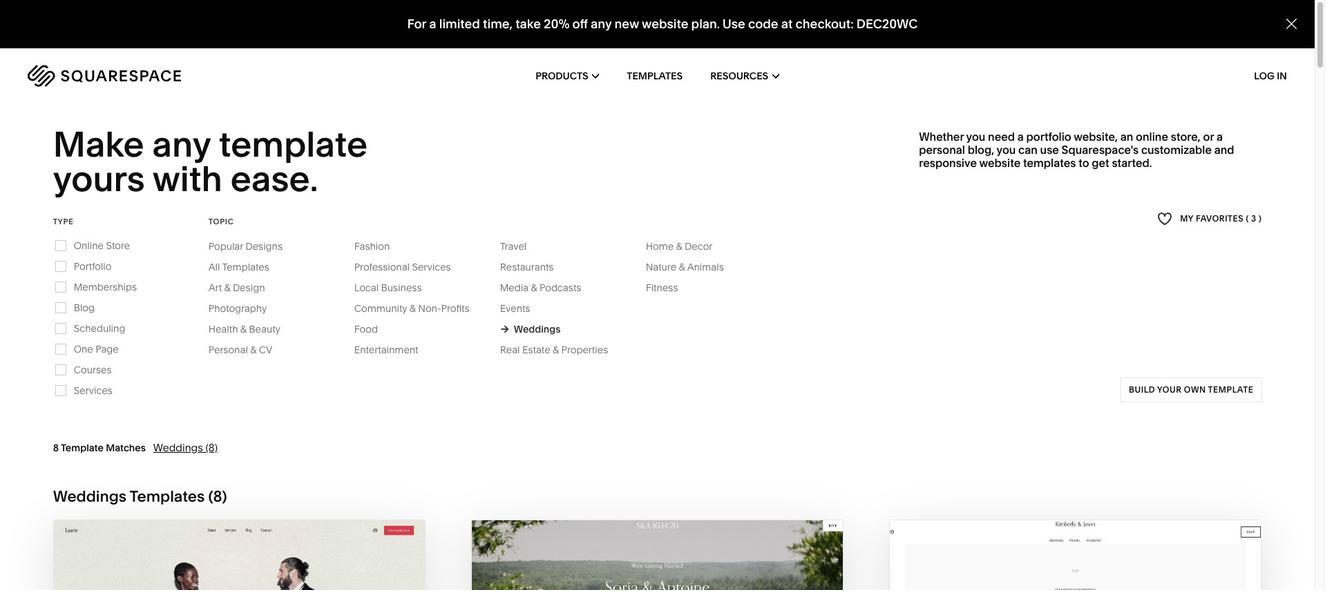 Task type: describe. For each thing, give the bounding box(es) containing it.
0 vertical spatial any
[[591, 16, 612, 32]]

use
[[722, 16, 745, 32]]

events link
[[500, 302, 544, 315]]

0 vertical spatial templates
[[627, 70, 683, 82]]

entertainment
[[354, 344, 418, 356]]

& for decor
[[676, 240, 682, 253]]

plan.
[[691, 16, 720, 32]]

photography
[[208, 302, 267, 315]]

log
[[1254, 70, 1275, 82]]

build your own template
[[1129, 385, 1254, 395]]

make
[[53, 123, 144, 166]]

templates for weddings templates ( 8 )
[[130, 488, 205, 506]]

animals
[[687, 261, 724, 273]]

weddings for weddings templates ( 8 )
[[53, 488, 127, 506]]

travel link
[[500, 240, 541, 253]]

your
[[1157, 385, 1182, 395]]

art & design link
[[208, 282, 279, 294]]

log             in
[[1254, 70, 1287, 82]]

weddings for weddings (8)
[[153, 441, 203, 454]]

code
[[748, 16, 778, 32]]

portfolio
[[74, 260, 112, 273]]

own
[[1184, 385, 1206, 395]]

at
[[781, 16, 793, 32]]

need
[[988, 130, 1015, 144]]

0 horizontal spatial a
[[429, 16, 436, 32]]

make any template yours with ease. main content
[[0, 0, 1325, 591]]

personal & cv link
[[208, 344, 286, 356]]

local business link
[[354, 282, 436, 294]]

resources
[[710, 70, 768, 82]]

yours
[[53, 158, 145, 201]]

memberships
[[74, 281, 137, 293]]

home & decor link
[[646, 240, 726, 253]]

templates
[[1023, 156, 1076, 170]]

professional services link
[[354, 261, 465, 273]]

store
[[106, 240, 130, 252]]

and
[[1214, 143, 1234, 157]]

weddings link
[[500, 323, 561, 336]]

1 horizontal spatial you
[[997, 143, 1016, 157]]

soria image
[[472, 521, 843, 591]]

can
[[1018, 143, 1038, 157]]

weddings (8) link
[[153, 441, 218, 454]]

template
[[61, 442, 104, 454]]

use
[[1040, 143, 1059, 157]]

scheduling
[[74, 323, 125, 335]]

dec20wc
[[857, 16, 918, 32]]

one
[[74, 343, 93, 356]]

or
[[1203, 130, 1214, 144]]

checkout:
[[796, 16, 854, 32]]

online
[[74, 240, 104, 252]]

nature
[[646, 261, 676, 273]]

events
[[500, 302, 530, 315]]

for a limited time, take 20% off any new website plan. use code at checkout: dec20wc
[[407, 16, 918, 32]]

cv
[[259, 344, 272, 356]]

home & decor
[[646, 240, 713, 253]]

type
[[53, 217, 74, 226]]

off
[[572, 16, 588, 32]]

courses
[[74, 364, 112, 376]]

3
[[1251, 214, 1256, 224]]

& for cv
[[250, 344, 257, 356]]

& for non-
[[410, 302, 416, 315]]

popular designs link
[[208, 240, 296, 253]]

designs
[[246, 240, 283, 253]]

time,
[[483, 16, 513, 32]]

weddings (8)
[[153, 441, 218, 454]]

non-
[[418, 302, 441, 315]]

all templates link
[[208, 261, 283, 273]]

an
[[1120, 130, 1133, 144]]

0 vertical spatial services
[[412, 261, 451, 273]]

products button
[[536, 48, 599, 104]]

blog,
[[968, 143, 994, 157]]

popular designs
[[208, 240, 283, 253]]

estate
[[522, 344, 550, 356]]

home
[[646, 240, 674, 253]]

podcasts
[[540, 282, 581, 294]]

online store
[[74, 240, 130, 252]]

community
[[354, 302, 407, 315]]

website inside whether you need a portfolio website, an online store, or a personal blog, you can use squarespace's customizable and responsive website templates to get started.
[[979, 156, 1021, 170]]

all templates
[[208, 261, 269, 273]]

personal
[[208, 344, 248, 356]]

design
[[233, 282, 265, 294]]

weddings for weddings
[[514, 323, 561, 336]]

travel
[[500, 240, 527, 253]]

real
[[500, 344, 520, 356]]

fitness
[[646, 282, 678, 294]]

health & beauty
[[208, 323, 280, 336]]

squarespace's
[[1062, 143, 1139, 157]]

template inside build your own template button
[[1208, 385, 1254, 395]]

my favorites ( 3 ) link
[[1157, 210, 1262, 229]]



Task type: vqa. For each thing, say whether or not it's contained in the screenshot.
kearny image
no



Task type: locate. For each thing, give the bounding box(es) containing it.
beauty
[[249, 323, 280, 336]]

8 left template
[[53, 442, 59, 454]]

website down need on the top of the page
[[979, 156, 1021, 170]]

for
[[407, 16, 426, 32]]

& left non- on the left bottom
[[410, 302, 416, 315]]

you
[[966, 130, 986, 144], [997, 143, 1016, 157]]

1 vertical spatial any
[[152, 123, 211, 166]]

& right the estate
[[553, 344, 559, 356]]

templates for all templates
[[222, 261, 269, 273]]

you left need on the top of the page
[[966, 130, 986, 144]]

services down 'courses'
[[74, 385, 113, 397]]

products
[[536, 70, 588, 82]]

1 vertical spatial templates
[[222, 261, 269, 273]]

(
[[1246, 214, 1249, 224], [208, 488, 213, 506]]

fashion
[[354, 240, 390, 253]]

squarespace logo link
[[28, 65, 280, 87]]

health
[[208, 323, 238, 336]]

)
[[1259, 214, 1262, 224], [222, 488, 227, 506]]

all
[[208, 261, 220, 273]]

1 horizontal spatial (
[[1246, 214, 1249, 224]]

1 horizontal spatial templates
[[222, 261, 269, 273]]

online
[[1136, 130, 1168, 144]]

1 horizontal spatial )
[[1259, 214, 1262, 224]]

my
[[1180, 214, 1194, 224]]

& right nature
[[679, 261, 685, 273]]

blog
[[74, 302, 95, 314]]

favorites
[[1196, 214, 1244, 224]]

templates link
[[627, 48, 683, 104]]

0 horizontal spatial you
[[966, 130, 986, 144]]

2 vertical spatial templates
[[130, 488, 205, 506]]

1 horizontal spatial website
[[979, 156, 1021, 170]]

20%
[[544, 16, 570, 32]]

0 vertical spatial 8
[[53, 442, 59, 454]]

weddings left (8)
[[153, 441, 203, 454]]

whether you need a portfolio website, an online store, or a personal blog, you can use squarespace's customizable and responsive website templates to get started.
[[919, 130, 1234, 170]]

fitness link
[[646, 282, 692, 294]]

website right new
[[642, 16, 688, 32]]

0 horizontal spatial any
[[152, 123, 211, 166]]

community & non-profits link
[[354, 302, 483, 315]]

0 horizontal spatial (
[[208, 488, 213, 506]]

community & non-profits
[[354, 302, 470, 315]]

(8)
[[206, 441, 218, 454]]

2 horizontal spatial a
[[1217, 130, 1223, 144]]

media & podcasts
[[500, 282, 581, 294]]

1 horizontal spatial weddings
[[153, 441, 203, 454]]

decor
[[685, 240, 713, 253]]

ease.
[[231, 158, 318, 201]]

media
[[500, 282, 529, 294]]

fashion link
[[354, 240, 404, 253]]

& for design
[[224, 282, 230, 294]]

resources button
[[710, 48, 779, 104]]

any
[[591, 16, 612, 32], [152, 123, 211, 166]]

0 horizontal spatial templates
[[130, 488, 205, 506]]

weddings templates ( 8 )
[[53, 488, 227, 506]]

squarespace logo image
[[28, 65, 181, 87]]

weddings up the estate
[[514, 323, 561, 336]]

1 vertical spatial )
[[222, 488, 227, 506]]

get
[[1092, 156, 1109, 170]]

0 vertical spatial )
[[1259, 214, 1262, 224]]

services up "business"
[[412, 261, 451, 273]]

0 horizontal spatial )
[[222, 488, 227, 506]]

2 horizontal spatial templates
[[627, 70, 683, 82]]

in
[[1277, 70, 1287, 82]]

8 down (8)
[[213, 488, 222, 506]]

1 vertical spatial 8
[[213, 488, 222, 506]]

0 horizontal spatial weddings
[[53, 488, 127, 506]]

a
[[429, 16, 436, 32], [1018, 130, 1024, 144], [1217, 130, 1223, 144]]

profits
[[441, 302, 470, 315]]

1 horizontal spatial a
[[1018, 130, 1024, 144]]

topic
[[208, 217, 234, 226]]

( for 3
[[1246, 214, 1249, 224]]

( for 8
[[208, 488, 213, 506]]

) for my favorites ( 3 )
[[1259, 214, 1262, 224]]

store,
[[1171, 130, 1201, 144]]

0 horizontal spatial services
[[74, 385, 113, 397]]

1 horizontal spatial template
[[1208, 385, 1254, 395]]

real estate & properties
[[500, 344, 608, 356]]

services
[[412, 261, 451, 273], [74, 385, 113, 397]]

2 horizontal spatial weddings
[[514, 323, 561, 336]]

1 vertical spatial services
[[74, 385, 113, 397]]

one page
[[74, 343, 119, 356]]

local
[[354, 282, 379, 294]]

& right home
[[676, 240, 682, 253]]

personal
[[919, 143, 965, 157]]

0 vertical spatial website
[[642, 16, 688, 32]]

professional services
[[354, 261, 451, 273]]

1 vertical spatial website
[[979, 156, 1021, 170]]

started.
[[1112, 156, 1152, 170]]

my favorites ( 3 )
[[1180, 214, 1262, 224]]

0 vertical spatial (
[[1246, 214, 1249, 224]]

any inside make any template yours with ease.
[[152, 123, 211, 166]]

health & beauty link
[[208, 323, 294, 336]]

templates
[[627, 70, 683, 82], [222, 261, 269, 273], [130, 488, 205, 506]]

template
[[219, 123, 368, 166], [1208, 385, 1254, 395]]

template inside make any template yours with ease.
[[219, 123, 368, 166]]

& right health
[[240, 323, 247, 336]]

( inside my favorites ( 3 ) link
[[1246, 214, 1249, 224]]

laurie image
[[54, 521, 425, 591]]

weddings down template
[[53, 488, 127, 506]]

art
[[208, 282, 222, 294]]

& for beauty
[[240, 323, 247, 336]]

templates down for a limited time, take 20% off any new website plan. use code at checkout: dec20wc
[[627, 70, 683, 82]]

entertainment link
[[354, 344, 432, 356]]

personal & cv
[[208, 344, 272, 356]]

food
[[354, 323, 378, 336]]

0 vertical spatial template
[[219, 123, 368, 166]]

a right for
[[429, 16, 436, 32]]

templates down "weddings (8)" link
[[130, 488, 205, 506]]

photography link
[[208, 302, 281, 315]]

business
[[381, 282, 422, 294]]

website,
[[1074, 130, 1118, 144]]

& for podcasts
[[531, 282, 537, 294]]

0 horizontal spatial template
[[219, 123, 368, 166]]

1 horizontal spatial any
[[591, 16, 612, 32]]

1 vertical spatial (
[[208, 488, 213, 506]]

a right need on the top of the page
[[1018, 130, 1024, 144]]

& for animals
[[679, 261, 685, 273]]

popular
[[208, 240, 243, 253]]

1 vertical spatial weddings
[[153, 441, 203, 454]]

) for weddings templates ( 8 )
[[222, 488, 227, 506]]

1 horizontal spatial services
[[412, 261, 451, 273]]

) up "laurie" image
[[222, 488, 227, 506]]

restaurants
[[500, 261, 554, 273]]

a right or
[[1217, 130, 1223, 144]]

templates down popular designs
[[222, 261, 269, 273]]

media & podcasts link
[[500, 282, 595, 294]]

& left cv
[[250, 344, 257, 356]]

morena image
[[890, 521, 1261, 591]]

( left the 3
[[1246, 214, 1249, 224]]

2 vertical spatial weddings
[[53, 488, 127, 506]]

you left can
[[997, 143, 1016, 157]]

) right the 3
[[1259, 214, 1262, 224]]

customizable
[[1141, 143, 1212, 157]]

1 horizontal spatial 8
[[213, 488, 222, 506]]

with
[[152, 158, 222, 201]]

( down (8)
[[208, 488, 213, 506]]

1 vertical spatial template
[[1208, 385, 1254, 395]]

0 horizontal spatial website
[[642, 16, 688, 32]]

0 vertical spatial weddings
[[514, 323, 561, 336]]

nature & animals link
[[646, 261, 738, 273]]

whether
[[919, 130, 964, 144]]

& right art
[[224, 282, 230, 294]]

build your own template button
[[1120, 378, 1262, 403]]

responsive
[[919, 156, 977, 170]]

food link
[[354, 323, 392, 336]]

& right media
[[531, 282, 537, 294]]

real estate & properties link
[[500, 344, 622, 356]]

matches
[[106, 442, 146, 454]]

website
[[642, 16, 688, 32], [979, 156, 1021, 170]]

0 horizontal spatial 8
[[53, 442, 59, 454]]



